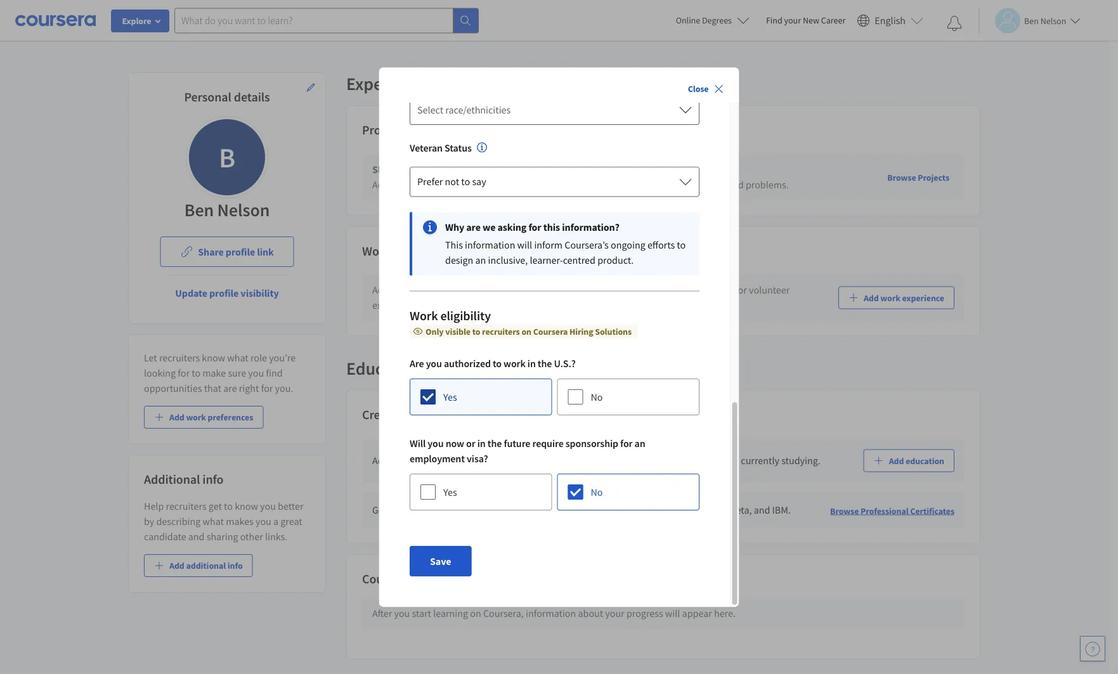 Task type: vqa. For each thing, say whether or not it's contained in the screenshot.
'Add work experience' button at the top right of the page
yes



Task type: describe. For each thing, give the bounding box(es) containing it.
link
[[257, 246, 274, 258]]

ability
[[637, 179, 663, 191]]

information inside why are we asking for this information? this information will inform coursera's ongoing efforts to design an inclusive, learner-centred product.
[[465, 239, 515, 252]]

centred
[[563, 254, 595, 267]]

now
[[445, 437, 464, 450]]

close button
[[683, 78, 729, 100]]

hiring
[[569, 326, 593, 337]]

training
[[500, 504, 533, 517]]

select
[[417, 103, 443, 116]]

work inside add work experience button
[[881, 292, 901, 304]]

you're inside let recruiters know what role you're looking for to make sure you find opportunities that are right for you.
[[269, 351, 296, 364]]

work for work eligibility
[[409, 308, 438, 324]]

status
[[444, 142, 472, 154]]

are
[[409, 357, 424, 370]]

race/ethnicities
[[445, 103, 511, 116]]

your for skills
[[418, 163, 439, 176]]

1 vertical spatial with
[[432, 504, 450, 517]]

work inside add work preferences button
[[186, 412, 206, 423]]

you up 'a'
[[260, 500, 276, 513]]

will you now or in the future require sponsorship for an employment visa?
[[409, 437, 645, 465]]

to down skills on the left top
[[448, 179, 457, 191]]

2 horizontal spatial are
[[726, 454, 739, 467]]

past
[[412, 284, 431, 297]]

work eligibility
[[409, 308, 491, 324]]

will
[[409, 437, 426, 450]]

browse projects
[[888, 172, 950, 183]]

demonstrate
[[459, 179, 513, 191]]

to left solve
[[665, 179, 674, 191]]

b button
[[186, 116, 268, 199]]

solve
[[676, 179, 698, 191]]

out,
[[616, 284, 633, 297]]

will inside why are we asking for this information? this information will inform coursera's ongoing efforts to design an inclusive, learner-centred product.
[[517, 239, 532, 252]]

learning for first
[[469, 571, 513, 587]]

to inside "help recruiters get to know you better by describing what makes you a great candidate and sharing other links."
[[224, 500, 233, 513]]

learner-
[[530, 254, 563, 267]]

to inside why are we asking for this information? this information will inform coursera's ongoing efforts to design an inclusive, learner-centred product.
[[677, 239, 686, 252]]

work for work history
[[362, 243, 390, 259]]

only
[[425, 326, 443, 337]]

right
[[239, 382, 259, 395]]

0 horizontal spatial experience
[[372, 299, 419, 312]]

coursera skills-first learning
[[362, 571, 513, 587]]

know inside let recruiters know what role you're looking for to make sure you find opportunities that are right for you.
[[202, 351, 225, 364]]

opportunities
[[144, 382, 202, 395]]

your right about
[[605, 607, 625, 620]]

recruiters inside "help recruiters get to know you better by describing what makes you a great candidate and sharing other links."
[[166, 500, 207, 513]]

1 horizontal spatial experience
[[456, 284, 502, 297]]

job- inside showcase your skills to recruiters with job-relevant projects add projects here to demonstrate your technical expertise and ability to solve real-world problems.
[[544, 163, 561, 176]]

no for u.s.?
[[591, 391, 603, 403]]

share profile link button
[[160, 237, 294, 267]]

product.
[[597, 254, 634, 267]]

after
[[372, 607, 392, 620]]

starting
[[582, 284, 614, 297]]

get job-ready with role-based training from industry-leading companies like google, meta, and ibm.
[[372, 504, 791, 517]]

for up opportunities
[[178, 367, 190, 379]]

no for require
[[591, 486, 603, 499]]

the inside are you authorized to work in the u.s.? group
[[538, 357, 552, 370]]

with inside showcase your skills to recruiters with job-relevant projects add projects here to demonstrate your technical expertise and ability to solve real-world problems.
[[522, 163, 542, 176]]

google,
[[694, 504, 727, 517]]

your for educational
[[391, 454, 410, 467]]

problems.
[[746, 179, 789, 191]]

add
[[670, 284, 687, 297]]

solutions
[[595, 326, 632, 337]]

1 horizontal spatial or
[[715, 454, 724, 467]]

personal
[[184, 89, 231, 105]]

work inside are you authorized to work in the u.s.? group
[[503, 357, 525, 370]]

let recruiters know what role you're looking for to make sure you find opportunities that are right for you.
[[144, 351, 296, 395]]

add your past work experience here. if you're just starting out, you can add internships or volunteer experience instead.
[[372, 284, 790, 312]]

recruiters inside showcase your skills to recruiters with job-relevant projects add projects here to demonstrate your technical expertise and ability to solve real-world problems.
[[477, 163, 520, 176]]

experience inside button
[[902, 292, 945, 304]]

1 horizontal spatial projects
[[600, 163, 636, 176]]

projects inside 'button'
[[918, 172, 950, 183]]

0 vertical spatial projects
[[362, 122, 406, 138]]

employers
[[563, 454, 607, 467]]

browse professional certificates link
[[830, 505, 955, 517]]

0 horizontal spatial info
[[203, 472, 224, 488]]

prefer not to say
[[417, 175, 486, 188]]

currently
[[741, 454, 780, 467]]

industry-
[[557, 504, 596, 517]]

if
[[528, 284, 533, 297]]

1 horizontal spatial in
[[527, 357, 536, 370]]

you inside are you authorized to work in the u.s.? group
[[426, 357, 442, 370]]

here inside showcase your skills to recruiters with job-relevant projects add projects here to demonstrate your technical expertise and ability to solve real-world problems.
[[427, 179, 446, 191]]

profile for share
[[226, 246, 255, 258]]

info inside button
[[228, 560, 243, 572]]

add additional info
[[169, 560, 243, 572]]

save
[[430, 555, 451, 568]]

appear
[[682, 607, 712, 620]]

work eligibility dialog
[[379, 0, 739, 607]]

professional
[[861, 505, 909, 517]]

additional
[[144, 472, 200, 488]]

or inside "add your past work experience here. if you're just starting out, you can add internships or volunteer experience instead."
[[738, 284, 747, 297]]

nelson
[[217, 199, 270, 221]]

you left start at bottom left
[[394, 607, 410, 620]]

learning for start
[[433, 607, 468, 620]]

or inside 'will you now or in the future require sponsorship for an employment visa?'
[[466, 437, 475, 450]]

coursera image
[[15, 10, 96, 31]]

that
[[204, 382, 221, 395]]

will you now or in the future require sponsorship for an employment visa? group
[[409, 436, 699, 516]]

find
[[766, 15, 783, 26]]

know inside "help recruiters get to know you better by describing what makes you a great candidate and sharing other links."
[[235, 500, 258, 513]]

ongoing
[[611, 239, 645, 252]]

eligibility
[[440, 308, 491, 324]]

are you authorized to work in the u.s.?
[[409, 357, 576, 370]]

require
[[532, 437, 563, 450]]

to right skills on the left top
[[465, 163, 475, 176]]

the inside 'will you now or in the future require sponsorship for an employment visa?'
[[487, 437, 502, 450]]

recruiters inside "work eligibility" dialog
[[482, 326, 520, 337]]

profile for update
[[209, 287, 239, 299]]

new
[[803, 15, 820, 26]]

about
[[578, 607, 603, 620]]

an inside why are we asking for this information? this information will inform coursera's ongoing efforts to design an inclusive, learner-centred product.
[[475, 254, 486, 267]]

describing
[[156, 515, 201, 528]]

authorized
[[444, 357, 491, 370]]

say
[[472, 175, 486, 188]]

can
[[653, 284, 668, 297]]

progress
[[627, 607, 663, 620]]

make
[[203, 367, 226, 379]]

background
[[465, 454, 516, 467]]

on for recruiters
[[521, 326, 531, 337]]

yes for now
[[443, 486, 457, 499]]

0 horizontal spatial job-
[[389, 504, 406, 517]]

add work experience button
[[839, 287, 955, 309]]

b
[[219, 140, 235, 175]]

get
[[209, 500, 222, 513]]

why
[[445, 221, 464, 234]]

details
[[234, 89, 270, 105]]

employment
[[409, 452, 465, 465]]

an inside 'will you now or in the future require sponsorship for an employment visa?'
[[634, 437, 645, 450]]

add education
[[889, 455, 945, 467]]

studying.
[[782, 454, 821, 467]]

coursera inside "work eligibility" dialog
[[533, 326, 568, 337]]

let
[[144, 351, 157, 364]]

on for learning
[[470, 607, 481, 620]]



Task type: locate. For each thing, give the bounding box(es) containing it.
0 horizontal spatial will
[[517, 239, 532, 252]]

certificates
[[911, 505, 955, 517]]

0 vertical spatial know
[[202, 351, 225, 364]]

0 vertical spatial browse
[[888, 172, 916, 183]]

profile right the update
[[209, 287, 239, 299]]

close
[[688, 83, 709, 95]]

where
[[635, 454, 661, 467]]

you.
[[275, 382, 293, 395]]

1 horizontal spatial are
[[466, 221, 480, 234]]

info right additional
[[228, 560, 243, 572]]

your inside "add your past work experience here. if you're just starting out, you can add internships or volunteer experience instead."
[[391, 284, 410, 297]]

1 no from the top
[[591, 391, 603, 403]]

browse for browse projects
[[888, 172, 916, 183]]

browse projects button
[[883, 166, 955, 189]]

add inside button
[[169, 412, 184, 423]]

sponsorship
[[565, 437, 618, 450]]

yes up role-
[[443, 486, 457, 499]]

here. left if
[[504, 284, 526, 297]]

2 horizontal spatial and
[[754, 504, 770, 517]]

2 horizontal spatial or
[[738, 284, 747, 297]]

are inside let recruiters know what role you're looking for to make sure you find opportunities that are right for you.
[[223, 382, 237, 395]]

great
[[281, 515, 302, 528]]

1 horizontal spatial and
[[618, 179, 635, 191]]

1 vertical spatial profile
[[209, 287, 239, 299]]

information
[[465, 239, 515, 252], [526, 607, 576, 620]]

leading
[[596, 504, 627, 517]]

to right get
[[224, 500, 233, 513]]

1 vertical spatial projects
[[918, 172, 950, 183]]

1 vertical spatial no
[[591, 486, 603, 499]]

0 vertical spatial with
[[522, 163, 542, 176]]

and left ability
[[618, 179, 635, 191]]

for up add your educational background here to let employers know where you studied or are currently studying.
[[620, 437, 632, 450]]

or right studied
[[715, 454, 724, 467]]

0 horizontal spatial on
[[470, 607, 481, 620]]

select race/ethnicities
[[417, 103, 511, 116]]

real-
[[700, 179, 719, 191]]

recruiters up describing at left bottom
[[166, 500, 207, 513]]

future
[[504, 437, 530, 450]]

1 horizontal spatial will
[[665, 607, 680, 620]]

an up where
[[634, 437, 645, 450]]

1 vertical spatial projects
[[391, 179, 425, 191]]

2 yes from the top
[[443, 486, 457, 499]]

here. right appear
[[714, 607, 736, 620]]

you inside let recruiters know what role you're looking for to make sure you find opportunities that are right for you.
[[248, 367, 264, 379]]

1 horizontal spatial on
[[521, 326, 531, 337]]

efforts
[[647, 239, 675, 252]]

on left coursera, in the left of the page
[[470, 607, 481, 620]]

1 vertical spatial here
[[518, 454, 537, 467]]

to right authorized
[[493, 357, 501, 370]]

or
[[738, 284, 747, 297], [466, 437, 475, 450], [715, 454, 724, 467]]

history
[[393, 243, 431, 259]]

1 vertical spatial job-
[[389, 504, 406, 517]]

better
[[278, 500, 304, 513]]

0 vertical spatial an
[[475, 254, 486, 267]]

the left u.s.?
[[538, 357, 552, 370]]

1 vertical spatial are
[[223, 382, 237, 395]]

information left about
[[526, 607, 576, 620]]

None search field
[[174, 8, 479, 33]]

1 vertical spatial information
[[526, 607, 576, 620]]

0 horizontal spatial what
[[203, 515, 224, 528]]

1 horizontal spatial with
[[522, 163, 542, 176]]

0 horizontal spatial browse
[[830, 505, 859, 517]]

you're
[[535, 284, 562, 297], [269, 351, 296, 364]]

1 vertical spatial and
[[754, 504, 770, 517]]

for down find
[[261, 382, 273, 395]]

information about veteran status options image
[[477, 142, 487, 153]]

0 vertical spatial information
[[465, 239, 515, 252]]

this
[[543, 221, 560, 234]]

0 vertical spatial info
[[203, 472, 224, 488]]

learning right first
[[469, 571, 513, 587]]

0 vertical spatial coursera
[[533, 326, 568, 337]]

0 vertical spatial or
[[738, 284, 747, 297]]

candidate
[[144, 530, 186, 543]]

2 vertical spatial are
[[726, 454, 739, 467]]

work up only
[[409, 308, 438, 324]]

to left make
[[192, 367, 201, 379]]

here down future
[[518, 454, 537, 467]]

technical
[[537, 179, 576, 191]]

visa?
[[467, 452, 488, 465]]

browse professional certificates
[[830, 505, 955, 517]]

skills-
[[413, 571, 445, 587]]

1 vertical spatial the
[[487, 437, 502, 450]]

are down sure
[[223, 382, 237, 395]]

2 vertical spatial or
[[715, 454, 724, 467]]

add inside showcase your skills to recruiters with job-relevant projects add projects here to demonstrate your technical expertise and ability to solve real-world problems.
[[372, 179, 389, 191]]

recruiters inside let recruiters know what role you're looking for to make sure you find opportunities that are right for you.
[[159, 351, 200, 364]]

0 vertical spatial the
[[538, 357, 552, 370]]

2 horizontal spatial experience
[[902, 292, 945, 304]]

to inside popup button
[[461, 175, 470, 188]]

0 vertical spatial learning
[[469, 571, 513, 587]]

a
[[273, 515, 279, 528]]

like
[[677, 504, 692, 517]]

no up sponsorship on the right of page
[[591, 391, 603, 403]]

0 vertical spatial here.
[[504, 284, 526, 297]]

recruiters up looking at the bottom left of the page
[[159, 351, 200, 364]]

yes
[[443, 391, 457, 403], [443, 486, 457, 499]]

add for past
[[372, 284, 389, 297]]

to right efforts
[[677, 239, 686, 252]]

0 horizontal spatial know
[[202, 351, 225, 364]]

no inside group
[[591, 486, 603, 499]]

1 horizontal spatial what
[[227, 351, 248, 364]]

1 horizontal spatial work
[[409, 308, 438, 324]]

inclusive,
[[488, 254, 528, 267]]

edit image
[[306, 82, 316, 93]]

to
[[465, 163, 475, 176], [461, 175, 470, 188], [448, 179, 457, 191], [665, 179, 674, 191], [677, 239, 686, 252], [472, 326, 480, 337], [493, 357, 501, 370], [192, 367, 201, 379], [539, 454, 548, 467], [224, 500, 233, 513]]

coursera,
[[483, 607, 524, 620]]

know up makes
[[235, 500, 258, 513]]

showcase
[[372, 163, 416, 176]]

0 horizontal spatial in
[[477, 437, 485, 450]]

0 horizontal spatial you're
[[269, 351, 296, 364]]

education
[[906, 455, 945, 467]]

find your new career link
[[760, 13, 852, 29]]

show notifications image
[[947, 16, 962, 31]]

you're right if
[[535, 284, 562, 297]]

0 vertical spatial no
[[591, 391, 603, 403]]

relevant
[[561, 163, 598, 176]]

0 horizontal spatial and
[[188, 530, 205, 543]]

the
[[538, 357, 552, 370], [487, 437, 502, 450]]

to left say
[[461, 175, 470, 188]]

coursera left hiring
[[533, 326, 568, 337]]

0 vertical spatial job-
[[544, 163, 561, 176]]

recruiters
[[477, 163, 520, 176], [482, 326, 520, 337], [159, 351, 200, 364], [166, 500, 207, 513]]

or left the volunteer at the top right of the page
[[738, 284, 747, 297]]

1 horizontal spatial know
[[235, 500, 258, 513]]

1 horizontal spatial information
[[526, 607, 576, 620]]

internships
[[689, 284, 736, 297]]

0 horizontal spatial information
[[465, 239, 515, 252]]

an right design
[[475, 254, 486, 267]]

update profile visibility button
[[165, 278, 289, 308]]

2 vertical spatial and
[[188, 530, 205, 543]]

0 horizontal spatial or
[[466, 437, 475, 450]]

ben nelson
[[184, 199, 270, 221]]

educational
[[412, 454, 463, 467]]

know up make
[[202, 351, 225, 364]]

work
[[433, 284, 454, 297], [881, 292, 901, 304], [503, 357, 525, 370], [186, 412, 206, 423]]

to inside group
[[493, 357, 501, 370]]

0 horizontal spatial coursera
[[362, 571, 411, 587]]

your down will at the left bottom
[[391, 454, 410, 467]]

to left 'let'
[[539, 454, 548, 467]]

you left can
[[635, 284, 651, 297]]

here. inside "add your past work experience here. if you're just starting out, you can add internships or volunteer experience instead."
[[504, 284, 526, 297]]

to inside let recruiters know what role you're looking for to make sure you find opportunities that are right for you.
[[192, 367, 201, 379]]

0 horizontal spatial projects
[[362, 122, 406, 138]]

your for new
[[784, 15, 801, 26]]

2 horizontal spatial know
[[609, 454, 633, 467]]

visible
[[445, 326, 470, 337]]

credentials
[[362, 407, 424, 423]]

or right now
[[466, 437, 475, 450]]

on down if
[[521, 326, 531, 337]]

1 horizontal spatial browse
[[888, 172, 916, 183]]

add for info
[[169, 560, 184, 572]]

work left history
[[362, 243, 390, 259]]

you inside "add your past work experience here. if you're just starting out, you can add internships or volunteer experience instead."
[[635, 284, 651, 297]]

will down asking
[[517, 239, 532, 252]]

add for educational
[[372, 454, 389, 467]]

additional
[[186, 560, 226, 572]]

no inside are you authorized to work in the u.s.? group
[[591, 391, 603, 403]]

1 vertical spatial will
[[665, 607, 680, 620]]

let
[[550, 454, 561, 467]]

update
[[175, 287, 207, 299]]

for left this
[[528, 221, 541, 234]]

and left ibm.
[[754, 504, 770, 517]]

showcase your skills to recruiters with job-relevant projects add projects here to demonstrate your technical expertise and ability to solve real-world problems.
[[372, 163, 789, 191]]

yes inside will you now or in the future require sponsorship for an employment visa? group
[[443, 486, 457, 499]]

job- up technical
[[544, 163, 561, 176]]

0 vertical spatial will
[[517, 239, 532, 252]]

work inside "work eligibility" dialog
[[409, 308, 438, 324]]

why are we asking for this information? element
[[409, 212, 699, 276]]

you right are
[[426, 357, 442, 370]]

no up "leading"
[[591, 486, 603, 499]]

for inside 'will you now or in the future require sponsorship for an employment visa?'
[[620, 437, 632, 450]]

0 vertical spatial and
[[618, 179, 635, 191]]

1 vertical spatial coursera
[[362, 571, 411, 587]]

what inside let recruiters know what role you're looking for to make sure you find opportunities that are right for you.
[[227, 351, 248, 364]]

work inside "add your past work experience here. if you're just starting out, you can add internships or volunteer experience instead."
[[433, 284, 454, 297]]

you inside 'will you now or in the future require sponsorship for an employment visa?'
[[427, 437, 443, 450]]

0 vertical spatial you're
[[535, 284, 562, 297]]

volunteer
[[749, 284, 790, 297]]

add for preferences
[[169, 412, 184, 423]]

browse for browse professional certificates
[[830, 505, 859, 517]]

yes down authorized
[[443, 391, 457, 403]]

yes inside are you authorized to work in the u.s.? group
[[443, 391, 457, 403]]

0 horizontal spatial with
[[432, 504, 450, 517]]

you left 'a'
[[256, 515, 271, 528]]

0 horizontal spatial the
[[487, 437, 502, 450]]

on inside "work eligibility" dialog
[[521, 326, 531, 337]]

skills
[[441, 163, 464, 176]]

for inside why are we asking for this information? this information will inform coursera's ongoing efforts to design an inclusive, learner-centred product.
[[528, 221, 541, 234]]

projects down showcase
[[391, 179, 425, 191]]

0 vertical spatial in
[[527, 357, 536, 370]]

ibm.
[[772, 504, 791, 517]]

add work preferences button
[[144, 406, 263, 429]]

and inside showcase your skills to recruiters with job-relevant projects add projects here to demonstrate your technical expertise and ability to solve real-world problems.
[[618, 179, 635, 191]]

1 horizontal spatial info
[[228, 560, 243, 572]]

learning right start at bottom left
[[433, 607, 468, 620]]

1 vertical spatial know
[[609, 454, 633, 467]]

help center image
[[1085, 641, 1101, 657]]

information down we
[[465, 239, 515, 252]]

to right visible
[[472, 326, 480, 337]]

1 horizontal spatial the
[[538, 357, 552, 370]]

profile left link at the top of the page
[[226, 246, 255, 258]]

your left past
[[391, 284, 410, 297]]

share profile link
[[198, 246, 274, 258]]

job- right get
[[389, 504, 406, 517]]

here down skills on the left top
[[427, 179, 446, 191]]

projects
[[600, 163, 636, 176], [391, 179, 425, 191]]

what up sure
[[227, 351, 248, 364]]

0 horizontal spatial here.
[[504, 284, 526, 297]]

2 vertical spatial know
[[235, 500, 258, 513]]

and inside "help recruiters get to know you better by describing what makes you a great candidate and sharing other links."
[[188, 530, 205, 543]]

help recruiters get to know you better by describing what makes you a great candidate and sharing other links.
[[144, 500, 304, 543]]

yes for authorized
[[443, 391, 457, 403]]

0 vertical spatial work
[[362, 243, 390, 259]]

add
[[372, 179, 389, 191], [372, 284, 389, 297], [864, 292, 879, 304], [169, 412, 184, 423], [372, 454, 389, 467], [889, 455, 904, 467], [169, 560, 184, 572]]

recruiters up are you authorized to work in the u.s.?
[[482, 326, 520, 337]]

are left we
[[466, 221, 480, 234]]

1 vertical spatial an
[[634, 437, 645, 450]]

no
[[591, 391, 603, 403], [591, 486, 603, 499]]

1 horizontal spatial coursera
[[533, 326, 568, 337]]

in inside 'will you now or in the future require sponsorship for an employment visa?'
[[477, 437, 485, 450]]

this
[[445, 239, 463, 252]]

1 vertical spatial learning
[[433, 607, 468, 620]]

you down the role
[[248, 367, 264, 379]]

are you authorized to work in the u.s.? group
[[409, 356, 699, 421]]

0 horizontal spatial here
[[427, 179, 446, 191]]

share
[[198, 246, 224, 258]]

are
[[466, 221, 480, 234], [223, 382, 237, 395], [726, 454, 739, 467]]

browse inside 'button'
[[888, 172, 916, 183]]

are inside why are we asking for this information? this information will inform coursera's ongoing efforts to design an inclusive, learner-centred product.
[[466, 221, 480, 234]]

are left currently
[[726, 454, 739, 467]]

what down get
[[203, 515, 224, 528]]

links.
[[265, 530, 288, 543]]

recruiters up demonstrate
[[477, 163, 520, 176]]

you're up find
[[269, 351, 296, 364]]

makes
[[226, 515, 254, 528]]

expertise
[[578, 179, 616, 191]]

0 horizontal spatial are
[[223, 382, 237, 395]]

visibility
[[241, 287, 279, 299]]

you up employment
[[427, 437, 443, 450]]

1 horizontal spatial projects
[[918, 172, 950, 183]]

prefer
[[417, 175, 443, 188]]

veteran status
[[409, 142, 472, 154]]

0 horizontal spatial an
[[475, 254, 486, 267]]

0 horizontal spatial projects
[[391, 179, 425, 191]]

will left appear
[[665, 607, 680, 620]]

job-
[[544, 163, 561, 176], [389, 504, 406, 517]]

with left role-
[[432, 504, 450, 517]]

0 vertical spatial here
[[427, 179, 446, 191]]

info
[[203, 472, 224, 488], [228, 560, 243, 572]]

add for experience
[[864, 292, 879, 304]]

your right the "find"
[[784, 15, 801, 26]]

1 vertical spatial you're
[[269, 351, 296, 364]]

sharing
[[207, 530, 238, 543]]

coursera up the after
[[362, 571, 411, 587]]

with up technical
[[522, 163, 542, 176]]

0 horizontal spatial work
[[362, 243, 390, 259]]

add inside "add your past work experience here. if you're just starting out, you can add internships or volunteer experience instead."
[[372, 284, 389, 297]]

your left technical
[[516, 179, 535, 191]]

add work experience
[[864, 292, 945, 304]]

1 vertical spatial here.
[[714, 607, 736, 620]]

find your new career
[[766, 15, 846, 26]]

1 vertical spatial info
[[228, 560, 243, 572]]

2 no from the top
[[591, 486, 603, 499]]

the up the background
[[487, 437, 502, 450]]

experience
[[346, 73, 429, 95]]

0 vertical spatial profile
[[226, 246, 255, 258]]

save button
[[409, 546, 471, 577]]

1 vertical spatial on
[[470, 607, 481, 620]]

1 vertical spatial what
[[203, 515, 224, 528]]

role
[[251, 351, 267, 364]]

know left where
[[609, 454, 633, 467]]

design
[[445, 254, 473, 267]]

1 horizontal spatial job-
[[544, 163, 561, 176]]

info up get
[[203, 472, 224, 488]]

veteran
[[409, 142, 442, 154]]

1 yes from the top
[[443, 391, 457, 403]]

in up visa?
[[477, 437, 485, 450]]

1 vertical spatial work
[[409, 308, 438, 324]]

find
[[266, 367, 283, 379]]

in down only visible to recruiters on coursera hiring solutions
[[527, 357, 536, 370]]

will
[[517, 239, 532, 252], [665, 607, 680, 620]]

you're inside "add your past work experience here. if you're just starting out, you can add internships or volunteer experience instead."
[[535, 284, 562, 297]]

1 horizontal spatial an
[[634, 437, 645, 450]]

what inside "help recruiters get to know you better by describing what makes you a great candidate and sharing other links."
[[203, 515, 224, 528]]

1 vertical spatial in
[[477, 437, 485, 450]]

1 horizontal spatial here.
[[714, 607, 736, 620]]

with
[[522, 163, 542, 176], [432, 504, 450, 517]]

update profile visibility
[[175, 287, 279, 299]]

studied
[[681, 454, 712, 467]]

projects up expertise at the right top of page
[[600, 163, 636, 176]]

first
[[445, 571, 466, 587]]

your down the veteran
[[418, 163, 439, 176]]

1 vertical spatial yes
[[443, 486, 457, 499]]

1 vertical spatial browse
[[830, 505, 859, 517]]

role-
[[452, 504, 472, 517]]

information: why are we asking for this information? element
[[445, 220, 689, 235]]

companies
[[629, 504, 675, 517]]

you right where
[[663, 454, 679, 467]]

1 horizontal spatial here
[[518, 454, 537, 467]]

and down describing at left bottom
[[188, 530, 205, 543]]

0 vertical spatial what
[[227, 351, 248, 364]]

your for past
[[391, 284, 410, 297]]

add inside "button"
[[889, 455, 904, 467]]



